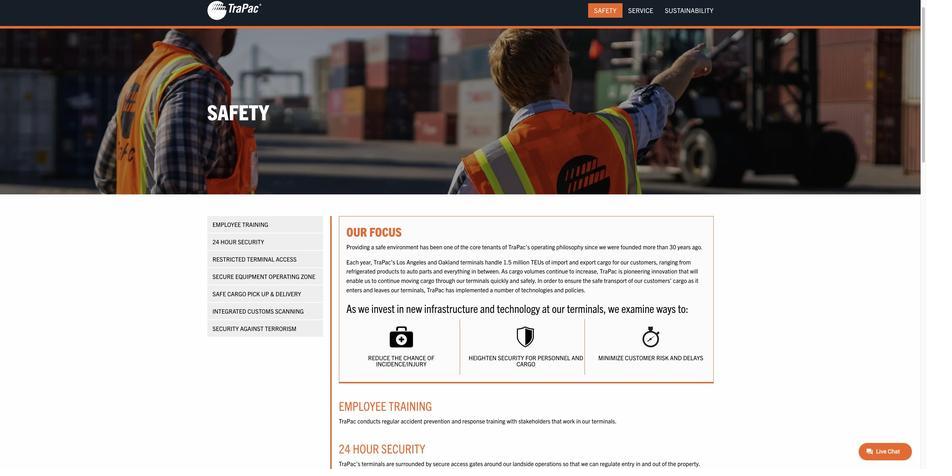 Task type: describe. For each thing, give the bounding box(es) containing it.
increase,
[[576, 268, 599, 275]]

1 vertical spatial 24 hour security
[[339, 441, 425, 457]]

regular
[[382, 418, 400, 425]]

0 horizontal spatial safe
[[376, 244, 386, 251]]

million
[[513, 259, 530, 266]]

import
[[552, 259, 568, 266]]

in left new
[[397, 301, 404, 316]]

integrated customs scanning link
[[207, 303, 323, 320]]

2 vertical spatial security
[[381, 441, 425, 457]]

operating
[[531, 244, 555, 251]]

we left were
[[599, 244, 606, 251]]

safety menu item
[[589, 3, 623, 18]]

year,
[[360, 259, 372, 266]]

new
[[406, 301, 422, 316]]

for
[[526, 354, 536, 362]]

equipment
[[235, 273, 267, 280]]

property.
[[678, 461, 700, 468]]

service link
[[623, 3, 659, 18]]

sustainability
[[665, 6, 714, 14]]

one
[[444, 244, 453, 251]]

more
[[643, 244, 656, 251]]

will
[[690, 268, 698, 275]]

0 vertical spatial terminals
[[461, 259, 484, 266]]

restricted terminal access
[[213, 256, 297, 263]]

landside
[[513, 461, 534, 468]]

founded
[[621, 244, 642, 251]]

from
[[679, 259, 691, 266]]

safe cargo pick up & delivery
[[213, 291, 301, 298]]

transport
[[604, 277, 627, 284]]

and inside heighten security for personnel and cargo
[[572, 354, 584, 362]]

prevention
[[424, 418, 450, 425]]

customers'
[[644, 277, 672, 284]]

24 hour security link
[[207, 234, 323, 250]]

0 horizontal spatial a
[[371, 244, 374, 251]]

employee training link
[[207, 216, 323, 233]]

focus
[[370, 224, 402, 240]]

to up 'ensure'
[[570, 268, 575, 275]]

entry
[[622, 461, 635, 468]]

in inside trapac's terminals are surrounded by secure access gates around our landside operations so that we can regulate entry in and out of the property.
[[636, 461, 641, 468]]

customs
[[248, 308, 274, 315]]

integrated customs scanning
[[213, 308, 304, 315]]

each year, trapac's los angeles and oakland terminals handle 1.5 million teus of import and export cargo for our customers, ranging from refrigerated products to auto parts and everything in between. as cargo volumes continue to increase, trapac is pioneering innovation that will enable us to continue moving cargo through our terminals quickly and safely. in order to ensure the safe transport of our customers' cargo as it enters and leaves our terminals, trapac has implemented a number of technologies and policies.
[[347, 259, 699, 294]]

1 vertical spatial that
[[552, 418, 562, 425]]

and down us
[[364, 286, 373, 294]]

we left examine
[[608, 301, 620, 316]]

safe
[[213, 291, 226, 298]]

of right tenants at the bottom
[[502, 244, 507, 251]]

volumes
[[524, 268, 545, 275]]

cargo left for
[[597, 259, 611, 266]]

2 and from the left
[[670, 354, 682, 362]]

of
[[428, 354, 435, 362]]

menu bar containing safety
[[589, 3, 720, 18]]

can
[[590, 461, 599, 468]]

providing
[[347, 244, 370, 251]]

technologies
[[521, 286, 553, 294]]

are
[[386, 461, 394, 468]]

1 horizontal spatial continue
[[546, 268, 568, 275]]

our right work
[[582, 418, 591, 425]]

and left response
[[452, 418, 461, 425]]

tenants
[[482, 244, 501, 251]]

1 vertical spatial hour
[[353, 441, 379, 457]]

technology
[[497, 301, 540, 316]]

of right the number
[[515, 286, 520, 294]]

to:
[[678, 301, 689, 316]]

0 vertical spatial training
[[242, 221, 268, 228]]

implemented
[[456, 286, 489, 294]]

our down 'pioneering'
[[635, 277, 643, 284]]

1 vertical spatial as
[[347, 301, 356, 316]]

in inside "each year, trapac's los angeles and oakland terminals handle 1.5 million teus of import and export cargo for our customers, ranging from refrigerated products to auto parts and everything in between. as cargo volumes continue to increase, trapac is pioneering innovation that will enable us to continue moving cargo through our terminals quickly and safely. in order to ensure the safe transport of our customers' cargo as it enters and leaves our terminals, trapac has implemented a number of technologies and policies."
[[472, 268, 476, 275]]

1 vertical spatial terminals
[[466, 277, 490, 284]]

ago.
[[692, 244, 703, 251]]

oakland
[[439, 259, 459, 266]]

number
[[495, 286, 514, 294]]

service
[[628, 6, 654, 14]]

security against terrorism link
[[207, 321, 323, 337]]

our right leaves
[[391, 286, 399, 294]]

risk
[[657, 354, 669, 362]]

1 horizontal spatial employee training
[[339, 398, 432, 414]]

of right one
[[454, 244, 459, 251]]

it
[[695, 277, 699, 284]]

around
[[484, 461, 502, 468]]

security
[[498, 354, 524, 362]]

1.5
[[504, 259, 512, 266]]

and left safely.
[[510, 277, 519, 284]]

to right us
[[372, 277, 377, 284]]

access
[[276, 256, 297, 263]]

terminals, inside "each year, trapac's los angeles and oakland terminals handle 1.5 million teus of import and export cargo for our customers, ranging from refrigerated products to auto parts and everything in between. as cargo volumes continue to increase, trapac is pioneering innovation that will enable us to continue moving cargo through our terminals quickly and safely. in order to ensure the safe transport of our customers' cargo as it enters and leaves our terminals, trapac has implemented a number of technologies and policies."
[[401, 286, 426, 294]]

quickly
[[491, 277, 509, 284]]

our inside trapac's terminals are surrounded by secure access gates around our landside operations so that we can regulate entry in and out of the property.
[[503, 461, 512, 468]]

and down the order
[[554, 286, 564, 294]]

examine
[[622, 301, 655, 316]]

1 vertical spatial training
[[389, 398, 432, 414]]

los
[[397, 259, 405, 266]]

secure equipment operating zone
[[213, 273, 315, 280]]

infrastructure
[[424, 301, 478, 316]]

delays
[[683, 354, 704, 362]]

and down implemented
[[480, 301, 495, 316]]

that inside trapac's terminals are surrounded by secure access gates around our landside operations so that we can regulate entry in and out of the property.
[[570, 461, 580, 468]]

safety link
[[589, 3, 623, 18]]

our right for
[[621, 259, 629, 266]]

products
[[377, 268, 399, 275]]

2 horizontal spatial trapac's
[[509, 244, 530, 251]]

scanning
[[275, 308, 304, 315]]

sustainability link
[[659, 3, 720, 18]]

1 horizontal spatial employee
[[339, 398, 386, 414]]

24 inside 24 hour security link
[[213, 238, 219, 246]]

operations
[[535, 461, 562, 468]]

environment
[[387, 244, 419, 251]]

0 vertical spatial the
[[461, 244, 469, 251]]

pioneering
[[624, 268, 650, 275]]

philosophy
[[557, 244, 584, 251]]

restricted
[[213, 256, 246, 263]]

trapac conducts regular accident prevention and response training with stakeholders that work in our terminals.
[[339, 418, 617, 425]]

core
[[470, 244, 481, 251]]



Task type: locate. For each thing, give the bounding box(es) containing it.
0 horizontal spatial trapac
[[339, 418, 356, 425]]

0 vertical spatial safety
[[594, 6, 617, 14]]

a inside "each year, trapac's los angeles and oakland terminals handle 1.5 million teus of import and export cargo for our customers, ranging from refrigerated products to auto parts and everything in between. as cargo volumes continue to increase, trapac is pioneering innovation that will enable us to continue moving cargo through our terminals quickly and safely. in order to ensure the safe transport of our customers' cargo as it enters and leaves our terminals, trapac has implemented a number of technologies and policies."
[[490, 286, 493, 294]]

0 vertical spatial 24 hour security
[[213, 238, 264, 246]]

safe
[[376, 244, 386, 251], [593, 277, 603, 284]]

pick
[[248, 291, 260, 298]]

2 vertical spatial that
[[570, 461, 580, 468]]

0 vertical spatial a
[[371, 244, 374, 251]]

export
[[580, 259, 596, 266]]

2 horizontal spatial trapac
[[600, 268, 617, 275]]

is
[[619, 268, 623, 275]]

2 horizontal spatial the
[[668, 461, 676, 468]]

1 horizontal spatial as
[[502, 268, 508, 275]]

ways
[[657, 301, 676, 316]]

trapac's inside trapac's terminals are surrounded by secure access gates around our landside operations so that we can regulate entry in and out of the property.
[[339, 461, 360, 468]]

operating
[[269, 273, 300, 280]]

0 horizontal spatial employee
[[213, 221, 241, 228]]

invest
[[372, 301, 395, 316]]

of
[[454, 244, 459, 251], [502, 244, 507, 251], [546, 259, 550, 266], [628, 277, 633, 284], [515, 286, 520, 294], [662, 461, 667, 468]]

and left out
[[642, 461, 651, 468]]

0 vertical spatial security
[[238, 238, 264, 246]]

in right the entry
[[636, 461, 641, 468]]

0 horizontal spatial trapac's
[[339, 461, 360, 468]]

so
[[563, 461, 569, 468]]

at
[[542, 301, 550, 316]]

safe cargo pick up & delivery link
[[207, 286, 323, 303]]

years
[[678, 244, 691, 251]]

0 horizontal spatial the
[[461, 244, 469, 251]]

innovation
[[652, 268, 678, 275]]

0 vertical spatial safe
[[376, 244, 386, 251]]

security down integrated
[[213, 325, 239, 333]]

response
[[463, 418, 485, 425]]

1 horizontal spatial hour
[[353, 441, 379, 457]]

cargo left as on the bottom of the page
[[673, 277, 687, 284]]

we left can
[[581, 461, 588, 468]]

0 horizontal spatial as
[[347, 301, 356, 316]]

terminals.
[[592, 418, 617, 425]]

the right out
[[668, 461, 676, 468]]

chance
[[404, 354, 426, 362]]

safe inside "each year, trapac's los angeles and oakland terminals handle 1.5 million teus of import and export cargo for our customers, ranging from refrigerated products to auto parts and everything in between. as cargo volumes continue to increase, trapac is pioneering innovation that will enable us to continue moving cargo through our terminals quickly and safely. in order to ensure the safe transport of our customers' cargo as it enters and leaves our terminals, trapac has implemented a number of technologies and policies."
[[593, 277, 603, 284]]

1 horizontal spatial safe
[[593, 277, 603, 284]]

has inside "each year, trapac's los angeles and oakland terminals handle 1.5 million teus of import and export cargo for our customers, ranging from refrigerated products to auto parts and everything in between. as cargo volumes continue to increase, trapac is pioneering innovation that will enable us to continue moving cargo through our terminals quickly and safely. in order to ensure the safe transport of our customers' cargo as it enters and leaves our terminals, trapac has implemented a number of technologies and policies."
[[446, 286, 455, 294]]

and right 'personnel'
[[572, 354, 584, 362]]

in right work
[[576, 418, 581, 425]]

zone
[[301, 273, 315, 280]]

0 horizontal spatial that
[[552, 418, 562, 425]]

that left work
[[552, 418, 562, 425]]

the down increase,
[[583, 277, 591, 284]]

1 vertical spatial safety
[[207, 98, 269, 125]]

0 vertical spatial has
[[420, 244, 429, 251]]

as down enters
[[347, 301, 356, 316]]

continue down "import"
[[546, 268, 568, 275]]

training up accident
[[389, 398, 432, 414]]

to
[[401, 268, 406, 275], [570, 268, 575, 275], [372, 277, 377, 284], [559, 277, 563, 284]]

24 hour security up are
[[339, 441, 425, 457]]

2 vertical spatial trapac's
[[339, 461, 360, 468]]

0 horizontal spatial and
[[572, 354, 584, 362]]

24 hour security
[[213, 238, 264, 246], [339, 441, 425, 457]]

terminals left are
[[362, 461, 385, 468]]

we left invest
[[358, 301, 369, 316]]

as we invest in new infrastructure and technology at our terminals, we examine ways to:
[[347, 301, 689, 316]]

that inside "each year, trapac's los angeles and oakland terminals handle 1.5 million teus of import and export cargo for our customers, ranging from refrigerated products to auto parts and everything in between. as cargo volumes continue to increase, trapac is pioneering innovation that will enable us to continue moving cargo through our terminals quickly and safely. in order to ensure the safe transport of our customers' cargo as it enters and leaves our terminals, trapac has implemented a number of technologies and policies."
[[679, 268, 689, 275]]

cargo down parts at the bottom
[[421, 277, 435, 284]]

30
[[670, 244, 676, 251]]

in
[[538, 277, 543, 284]]

and left export
[[569, 259, 579, 266]]

trapac's
[[509, 244, 530, 251], [374, 259, 395, 266], [339, 461, 360, 468]]

1 horizontal spatial safety
[[594, 6, 617, 14]]

1 vertical spatial terminals,
[[567, 301, 606, 316]]

and right risk
[[670, 354, 682, 362]]

secure
[[433, 461, 450, 468]]

1 vertical spatial security
[[213, 325, 239, 333]]

as down the 1.5
[[502, 268, 508, 275]]

1 vertical spatial 24
[[339, 441, 351, 457]]

1 vertical spatial trapac
[[427, 286, 444, 294]]

trapac down through
[[427, 286, 444, 294]]

training up 24 hour security link at the left
[[242, 221, 268, 228]]

trapac left conducts
[[339, 418, 356, 425]]

for
[[613, 259, 620, 266]]

safe down increase,
[[593, 277, 603, 284]]

that
[[679, 268, 689, 275], [552, 418, 562, 425], [570, 461, 580, 468]]

security up restricted terminal access
[[238, 238, 264, 246]]

in left between.
[[472, 268, 476, 275]]

2 horizontal spatial that
[[679, 268, 689, 275]]

0 vertical spatial employee training
[[213, 221, 268, 228]]

1 horizontal spatial that
[[570, 461, 580, 468]]

policies.
[[565, 286, 586, 294]]

2 vertical spatial terminals
[[362, 461, 385, 468]]

our right at
[[552, 301, 565, 316]]

surrounded
[[396, 461, 424, 468]]

1 horizontal spatial the
[[583, 277, 591, 284]]

1 horizontal spatial trapac's
[[374, 259, 395, 266]]

cargo down million
[[509, 268, 523, 275]]

0 vertical spatial trapac
[[600, 268, 617, 275]]

accident
[[401, 418, 423, 425]]

personnel
[[538, 354, 570, 362]]

0 vertical spatial terminals,
[[401, 286, 426, 294]]

as inside "each year, trapac's los angeles and oakland terminals handle 1.5 million teus of import and export cargo for our customers, ranging from refrigerated products to auto parts and everything in between. as cargo volumes continue to increase, trapac is pioneering innovation that will enable us to continue moving cargo through our terminals quickly and safely. in order to ensure the safe transport of our customers' cargo as it enters and leaves our terminals, trapac has implemented a number of technologies and policies."
[[502, 268, 508, 275]]

and up through
[[433, 268, 443, 275]]

0 horizontal spatial 24 hour security
[[213, 238, 264, 246]]

the left core at the bottom right of the page
[[461, 244, 469, 251]]

to right the order
[[559, 277, 563, 284]]

to left auto
[[401, 268, 406, 275]]

our right around
[[503, 461, 512, 468]]

0 vertical spatial hour
[[221, 238, 237, 246]]

out
[[653, 461, 661, 468]]

terminals up implemented
[[466, 277, 490, 284]]

0 vertical spatial that
[[679, 268, 689, 275]]

has down through
[[446, 286, 455, 294]]

parts
[[419, 268, 432, 275]]

and
[[572, 354, 584, 362], [670, 354, 682, 362]]

of right teus
[[546, 259, 550, 266]]

0 vertical spatial trapac's
[[509, 244, 530, 251]]

of down 'pioneering'
[[628, 277, 633, 284]]

&
[[270, 291, 274, 298]]

been
[[430, 244, 443, 251]]

safely.
[[521, 277, 536, 284]]

moving
[[401, 277, 419, 284]]

terminals, down the moving
[[401, 286, 426, 294]]

teus
[[531, 259, 544, 266]]

integrated
[[213, 308, 246, 315]]

stakeholders
[[519, 418, 551, 425]]

0 vertical spatial continue
[[546, 268, 568, 275]]

of right out
[[662, 461, 667, 468]]

the inside "each year, trapac's los angeles and oakland terminals handle 1.5 million teus of import and export cargo for our customers, ranging from refrigerated products to auto parts and everything in between. as cargo volumes continue to increase, trapac is pioneering innovation that will enable us to continue moving cargo through our terminals quickly and safely. in order to ensure the safe transport of our customers' cargo as it enters and leaves our terminals, trapac has implemented a number of technologies and policies."
[[583, 277, 591, 284]]

employee training up 'regular' at the bottom of the page
[[339, 398, 432, 414]]

employee training
[[213, 221, 268, 228], [339, 398, 432, 414]]

0 horizontal spatial training
[[242, 221, 268, 228]]

hour up restricted
[[221, 238, 237, 246]]

reduce the chance of incidence/injury
[[368, 354, 435, 368]]

ranging
[[659, 259, 678, 266]]

employee up conducts
[[339, 398, 386, 414]]

security up surrounded
[[381, 441, 425, 457]]

our down everything
[[457, 277, 465, 284]]

and inside trapac's terminals are surrounded by secure access gates around our landside operations so that we can regulate entry in and out of the property.
[[642, 461, 651, 468]]

1 vertical spatial a
[[490, 286, 493, 294]]

and up parts at the bottom
[[428, 259, 437, 266]]

customer
[[625, 354, 655, 362]]

that down from
[[679, 268, 689, 275]]

training
[[242, 221, 268, 228], [389, 398, 432, 414]]

regulate
[[600, 461, 621, 468]]

we inside trapac's terminals are surrounded by secure access gates around our landside operations so that we can regulate entry in and out of the property.
[[581, 461, 588, 468]]

1 vertical spatial trapac's
[[374, 259, 395, 266]]

cargo
[[517, 361, 536, 368]]

than
[[657, 244, 668, 251]]

24 hour security up restricted
[[213, 238, 264, 246]]

1 and from the left
[[572, 354, 584, 362]]

order
[[544, 277, 557, 284]]

training
[[487, 418, 506, 425]]

of inside trapac's terminals are surrounded by secure access gates around our landside operations so that we can regulate entry in and out of the property.
[[662, 461, 667, 468]]

2 vertical spatial trapac
[[339, 418, 356, 425]]

secure
[[213, 273, 234, 280]]

enters
[[347, 286, 362, 294]]

0 horizontal spatial safety
[[207, 98, 269, 125]]

1 vertical spatial has
[[446, 286, 455, 294]]

menu bar
[[589, 3, 720, 18]]

terminals, down the policies.
[[567, 301, 606, 316]]

0 vertical spatial as
[[502, 268, 508, 275]]

trapac's inside "each year, trapac's los angeles and oakland terminals handle 1.5 million teus of import and export cargo for our customers, ranging from refrigerated products to auto parts and everything in between. as cargo volumes continue to increase, trapac is pioneering innovation that will enable us to continue moving cargo through our terminals quickly and safely. in order to ensure the safe transport of our customers' cargo as it enters and leaves our terminals, trapac has implemented a number of technologies and policies."
[[374, 259, 395, 266]]

enable
[[347, 277, 363, 284]]

gates
[[470, 461, 483, 468]]

1 horizontal spatial a
[[490, 286, 493, 294]]

trapac up transport on the bottom of the page
[[600, 268, 617, 275]]

0 vertical spatial employee
[[213, 221, 241, 228]]

continue down 'products'
[[378, 277, 400, 284]]

as
[[689, 277, 694, 284]]

0 horizontal spatial terminals,
[[401, 286, 426, 294]]

since
[[585, 244, 598, 251]]

angeles
[[407, 259, 426, 266]]

incidence/injury
[[376, 361, 427, 368]]

delivery
[[276, 291, 301, 298]]

our focus
[[347, 224, 402, 240]]

providing a safe environment has been one of the core tenants of trapac's operating philosophy since we were founded more than 30 years ago.
[[347, 244, 703, 251]]

a down quickly
[[490, 286, 493, 294]]

0 horizontal spatial continue
[[378, 277, 400, 284]]

1 horizontal spatial and
[[670, 354, 682, 362]]

employee
[[213, 221, 241, 228], [339, 398, 386, 414]]

our
[[621, 259, 629, 266], [457, 277, 465, 284], [635, 277, 643, 284], [391, 286, 399, 294], [552, 301, 565, 316], [582, 418, 591, 425], [503, 461, 512, 468]]

0 horizontal spatial hour
[[221, 238, 237, 246]]

0 horizontal spatial 24
[[213, 238, 219, 246]]

1 vertical spatial employee training
[[339, 398, 432, 414]]

the inside trapac's terminals are surrounded by secure access gates around our landside operations so that we can regulate entry in and out of the property.
[[668, 461, 676, 468]]

0 vertical spatial 24
[[213, 238, 219, 246]]

1 horizontal spatial terminals,
[[567, 301, 606, 316]]

1 vertical spatial safe
[[593, 277, 603, 284]]

0 horizontal spatial has
[[420, 244, 429, 251]]

1 horizontal spatial 24
[[339, 441, 351, 457]]

employee up restricted
[[213, 221, 241, 228]]

1 horizontal spatial has
[[446, 286, 455, 294]]

has left been
[[420, 244, 429, 251]]

1 vertical spatial continue
[[378, 277, 400, 284]]

our
[[347, 224, 367, 240]]

terminal
[[247, 256, 275, 263]]

2 vertical spatial the
[[668, 461, 676, 468]]

with
[[507, 418, 517, 425]]

a right providing
[[371, 244, 374, 251]]

a
[[371, 244, 374, 251], [490, 286, 493, 294]]

handle
[[485, 259, 502, 266]]

up
[[261, 291, 269, 298]]

leaves
[[374, 286, 390, 294]]

safety inside menu item
[[594, 6, 617, 14]]

cargo
[[227, 291, 246, 298]]

terminals inside trapac's terminals are surrounded by secure access gates around our landside operations so that we can regulate entry in and out of the property.
[[362, 461, 385, 468]]

1 vertical spatial the
[[583, 277, 591, 284]]

employee training up 24 hour security link at the left
[[213, 221, 268, 228]]

safe down focus
[[376, 244, 386, 251]]

1 horizontal spatial training
[[389, 398, 432, 414]]

cargo
[[597, 259, 611, 266], [509, 268, 523, 275], [421, 277, 435, 284], [673, 277, 687, 284]]

1 vertical spatial employee
[[339, 398, 386, 414]]

0 horizontal spatial employee training
[[213, 221, 268, 228]]

terminals down core at the bottom right of the page
[[461, 259, 484, 266]]

1 horizontal spatial 24 hour security
[[339, 441, 425, 457]]

corporate image
[[207, 0, 261, 21]]

trapac
[[600, 268, 617, 275], [427, 286, 444, 294], [339, 418, 356, 425]]

everything
[[444, 268, 470, 275]]

hour down conducts
[[353, 441, 379, 457]]

minimize
[[599, 354, 624, 362]]

1 horizontal spatial trapac
[[427, 286, 444, 294]]

that right so
[[570, 461, 580, 468]]

terminals
[[461, 259, 484, 266], [466, 277, 490, 284], [362, 461, 385, 468]]



Task type: vqa. For each thing, say whether or not it's contained in the screenshot.
Registry
no



